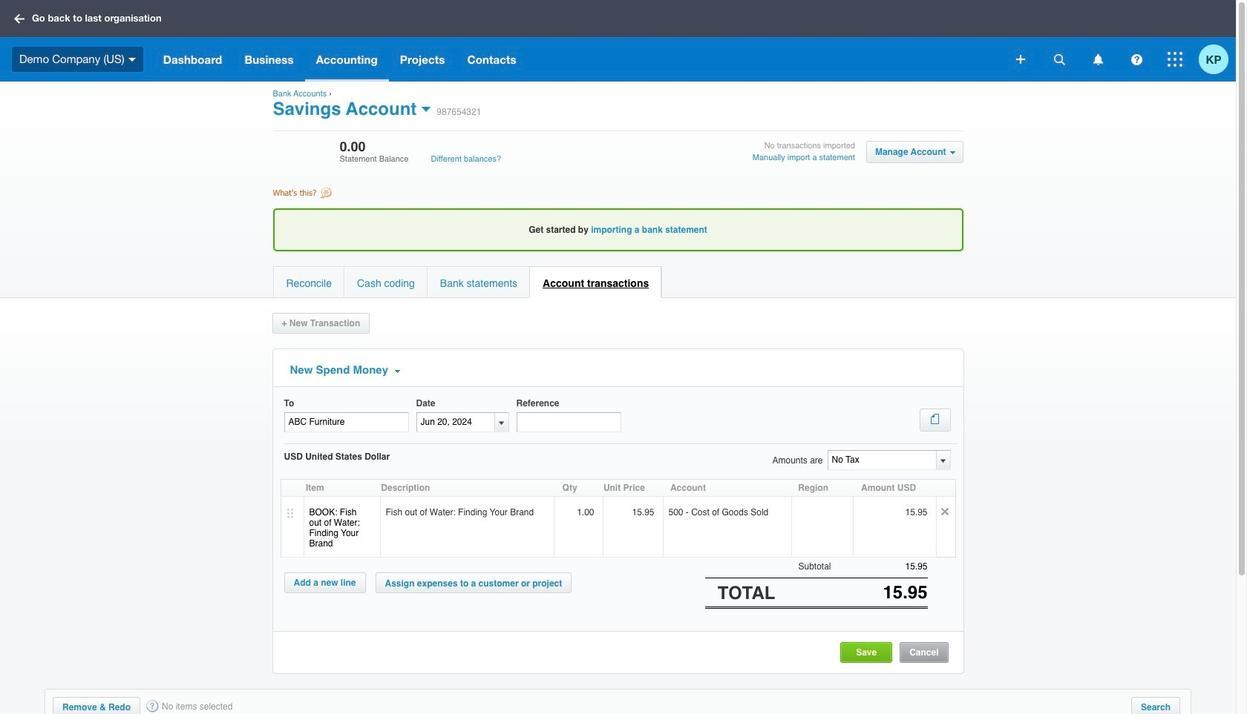 Task type: describe. For each thing, give the bounding box(es) containing it.
2 svg image from the left
[[1093, 54, 1103, 65]]

1 svg image from the left
[[1054, 54, 1065, 65]]



Task type: vqa. For each thing, say whether or not it's contained in the screenshot.
DIALOG
no



Task type: locate. For each thing, give the bounding box(es) containing it.
svg image
[[1054, 54, 1065, 65], [1093, 54, 1103, 65]]

svg image
[[14, 14, 24, 23], [1168, 52, 1183, 67], [1131, 54, 1142, 65], [1016, 55, 1025, 64], [128, 58, 136, 61]]

banner
[[0, 0, 1236, 82]]

1 horizontal spatial svg image
[[1093, 54, 1103, 65]]

None text field
[[284, 412, 409, 432], [516, 412, 621, 432], [417, 413, 495, 432], [828, 562, 928, 572], [284, 412, 409, 432], [516, 412, 621, 432], [417, 413, 495, 432], [828, 562, 928, 572]]

0 horizontal spatial svg image
[[1054, 54, 1065, 65]]

None text field
[[828, 451, 936, 470], [729, 582, 928, 603], [828, 451, 936, 470], [729, 582, 928, 603]]

delete line item image
[[941, 507, 951, 517]]



